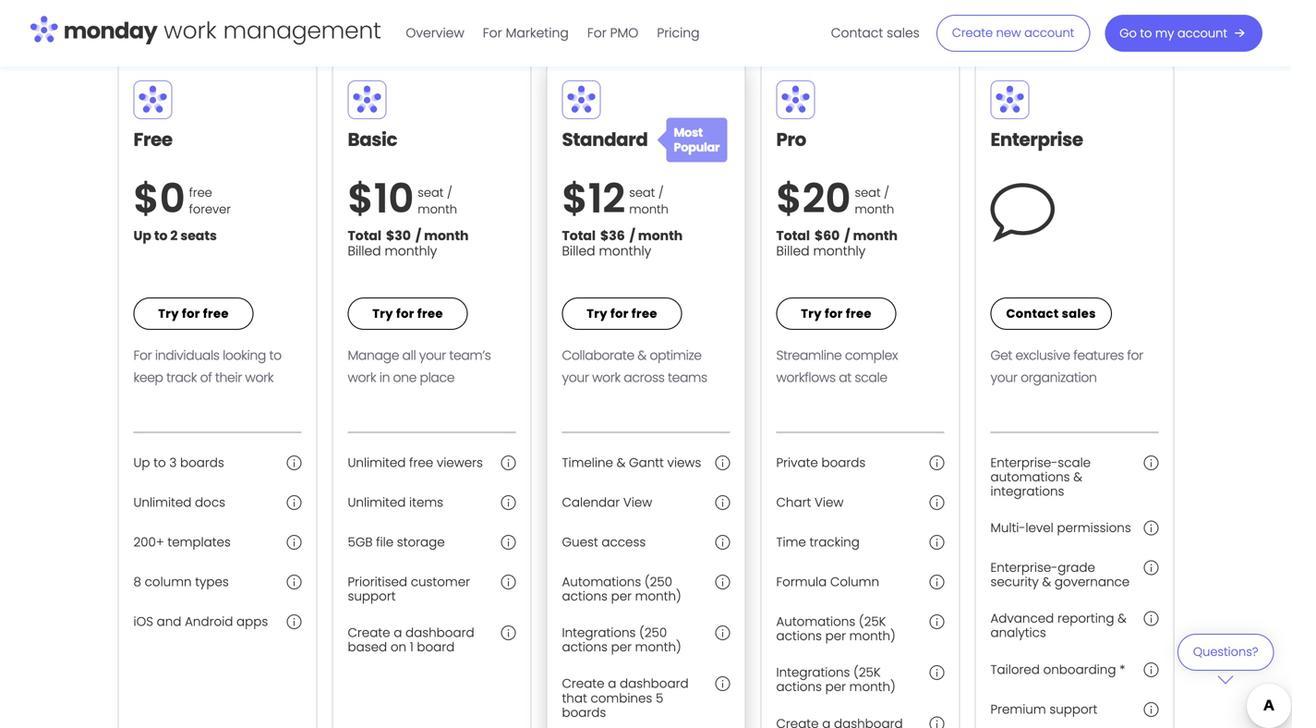 Task type: describe. For each thing, give the bounding box(es) containing it.
dashboard for 5
[[620, 675, 689, 692]]

main element
[[397, 0, 1263, 67]]

info copy image for automations (250 actions per month)
[[716, 575, 731, 590]]

get exclusive features for your organization
[[991, 347, 1144, 387]]

info copy image for unlimited docs
[[287, 495, 302, 510]]

create for create new account
[[953, 25, 994, 41]]

keep
[[134, 369, 163, 387]]

info copy image for unlimited items
[[501, 495, 516, 510]]

up inside '$0 free forever up to 2 seats'
[[134, 227, 151, 245]]

try for free for $20
[[801, 305, 872, 322]]

account inside button
[[1025, 25, 1075, 41]]

seats
[[181, 227, 217, 245]]

analytics
[[991, 624, 1047, 642]]

types
[[195, 573, 229, 591]]

info copy image for ios and android apps
[[287, 615, 302, 629]]

android
[[185, 613, 233, 630]]

all
[[402, 347, 416, 365]]

1 vertical spatial support
[[1050, 701, 1098, 718]]

choose team size:
[[118, 23, 235, 41]]

try for free for $12
[[587, 305, 658, 322]]

column
[[831, 573, 880, 591]]

integrations for integrations (25k actions per month)
[[777, 664, 851, 681]]

info copy image for enterprise-grade security & governance
[[1145, 561, 1159, 575]]

5gb
[[348, 534, 373, 551]]

for marketing
[[483, 24, 569, 42]]

and
[[157, 613, 182, 630]]

total for $20
[[777, 227, 810, 245]]

for for $20
[[825, 305, 843, 322]]

info copy image for automations (25k actions per month)
[[930, 615, 945, 629]]

level
[[1026, 519, 1054, 537]]

optimize
[[650, 347, 702, 365]]

pricing link
[[648, 18, 709, 48]]

info copy image for time tracking
[[930, 535, 945, 550]]

to inside for individuals looking to keep track of their work
[[269, 347, 282, 365]]

time tracking
[[777, 534, 860, 551]]

for marketing link
[[474, 18, 578, 48]]

8
[[134, 573, 141, 591]]

questions?
[[1194, 644, 1259, 660]]

1 horizontal spatial sales
[[1062, 305, 1097, 322]]

work for $12
[[592, 369, 621, 387]]

apps
[[237, 613, 268, 630]]

billed for $12
[[562, 242, 596, 260]]

overview link
[[397, 18, 474, 48]]

scale inside streamline complex workflows at scale
[[855, 369, 888, 387]]

info copy image for integrations (250 actions per month)
[[716, 626, 731, 641]]

premium
[[991, 701, 1047, 718]]

$36
[[601, 227, 625, 245]]

create new account button
[[937, 15, 1091, 52]]

actions for integrations (250 actions per month)
[[562, 639, 608, 656]]

get
[[991, 347, 1013, 365]]

account inside button
[[1178, 25, 1228, 42]]

2 horizontal spatial boards
[[822, 454, 866, 471]]

try for free button for $12
[[562, 298, 682, 330]]

tailored onboarding *
[[991, 661, 1126, 678]]

collaborate
[[562, 347, 635, 365]]

your inside manage all your team's work in one place
[[419, 347, 446, 365]]

guest access
[[562, 534, 646, 551]]

unlimited up unlimited items
[[348, 454, 406, 471]]

integrations
[[991, 483, 1065, 500]]

3
[[169, 454, 177, 471]]

place
[[420, 369, 455, 387]]

2
[[170, 227, 178, 245]]

go to my account
[[1120, 25, 1228, 42]]

onboarding
[[1044, 661, 1117, 678]]

tailored
[[991, 661, 1040, 678]]

exclusive
[[1016, 347, 1071, 365]]

$60
[[815, 227, 840, 245]]

yearly
[[1005, 23, 1044, 41]]

chart
[[777, 494, 812, 511]]

month) for automations (25k actions per month)
[[850, 628, 896, 645]]

enterprise- for security
[[991, 559, 1058, 576]]

view for $12
[[624, 494, 653, 511]]

billed for $10
[[348, 242, 381, 260]]

enterprise-grade security & governance
[[991, 559, 1130, 591]]

info copy image for chart view
[[930, 495, 945, 510]]

$0
[[134, 170, 185, 226]]

individuals
[[155, 347, 220, 365]]

unlimited items
[[348, 494, 444, 511]]

manage all your team's work in one place
[[348, 347, 491, 387]]

docs
[[195, 494, 225, 511]]

combines
[[591, 690, 653, 707]]

monday.com work management image
[[30, 12, 382, 51]]

info copy image for up to 3 boards
[[287, 456, 302, 470]]

try for $20
[[801, 305, 822, 322]]

track
[[166, 369, 197, 387]]

looking
[[223, 347, 266, 365]]

info copy image for tailored onboarding *
[[1145, 662, 1159, 677]]

go to my account button
[[1106, 15, 1263, 52]]

of
[[200, 369, 212, 387]]

automations for automations (250 actions per month)
[[562, 573, 642, 591]]

try for free button for $20
[[777, 298, 897, 330]]

info copy image for advanced reporting & analytics
[[1145, 611, 1159, 626]]

overview
[[406, 24, 465, 42]]

yearly save 18% | monthly
[[1005, 23, 1175, 41]]

unlimited for $0
[[134, 494, 192, 511]]

per for integrations (25k actions per month)
[[826, 678, 846, 696]]

month) for integrations (250 actions per month)
[[635, 639, 682, 656]]

storage
[[397, 534, 445, 551]]

teams
[[668, 369, 708, 387]]

create for create a dashboard that combines 5 boards
[[562, 675, 605, 692]]

free left viewers
[[409, 454, 434, 471]]

month right $20 in the right of the page
[[855, 201, 895, 218]]

security
[[991, 574, 1039, 591]]

try for $12
[[587, 305, 608, 322]]

in
[[380, 369, 390, 387]]

2 up from the top
[[134, 454, 150, 471]]

month right $30
[[424, 227, 469, 245]]

(250 for automations
[[645, 573, 673, 591]]

actions for automations (250 actions per month)
[[562, 588, 608, 605]]

prioritised
[[348, 573, 408, 591]]

free for $10
[[418, 305, 443, 322]]

monthly for $12
[[599, 242, 652, 260]]

actions for integrations (25k actions per month)
[[777, 678, 822, 696]]

manage
[[348, 347, 399, 365]]

month) for integrations (25k actions per month)
[[850, 678, 896, 696]]

free
[[134, 127, 173, 152]]

actions for automations (25k actions per month)
[[777, 628, 822, 645]]

1
[[410, 639, 414, 656]]

info copy image for private boards
[[930, 456, 945, 470]]

at
[[839, 369, 852, 387]]

*
[[1120, 661, 1126, 678]]

automations
[[991, 469, 1071, 486]]

for for for pmo
[[588, 24, 607, 42]]

pmo
[[610, 24, 639, 42]]

per for automations (25k actions per month)
[[826, 628, 846, 645]]

info copy image for 8 column types
[[287, 575, 302, 590]]

grade
[[1058, 559, 1096, 576]]

month right $36
[[638, 227, 683, 245]]

new
[[997, 25, 1022, 41]]

$0 free forever up to 2 seats
[[134, 170, 231, 245]]

timeline
[[562, 454, 614, 471]]

free for $12
[[632, 305, 658, 322]]

size:
[[209, 23, 235, 41]]

chart view
[[777, 494, 844, 511]]

complex
[[845, 347, 898, 365]]

pricing
[[657, 24, 700, 42]]

enterprise-scale automations & integrations
[[991, 454, 1091, 500]]

formula
[[777, 573, 827, 591]]



Task type: locate. For each thing, give the bounding box(es) containing it.
0 horizontal spatial seat
[[418, 185, 444, 201]]

a right 'that'
[[608, 675, 617, 692]]

view for $20
[[815, 494, 844, 511]]

a left '1'
[[394, 624, 402, 641]]

& inside advanced reporting & analytics
[[1118, 610, 1127, 627]]

governance
[[1055, 574, 1130, 591]]

info copy image for premium support
[[1145, 702, 1159, 717]]

free for $0
[[203, 305, 229, 322]]

sales inside main element
[[887, 24, 920, 42]]

actions inside automations (250 actions per month)
[[562, 588, 608, 605]]

1 vertical spatial automations
[[777, 613, 856, 630]]

200+ templates
[[134, 534, 231, 551]]

multi-level permissions
[[991, 519, 1132, 537]]

$10
[[348, 170, 414, 226]]

scale
[[855, 369, 888, 387], [1058, 454, 1091, 471]]

try for free up all
[[373, 305, 443, 322]]

try for free for $10
[[373, 305, 443, 322]]

try for free up collaborate
[[587, 305, 658, 322]]

monthly inside $20 seat / month total $60 / month billed monthly
[[814, 242, 866, 260]]

total left $60 on the top
[[777, 227, 810, 245]]

enterprise- up integrations
[[991, 454, 1058, 471]]

total inside $12 seat / month total $36 / month billed monthly
[[562, 227, 596, 245]]

support up based
[[348, 588, 396, 605]]

info copy image for multi-level permissions
[[1145, 521, 1159, 536]]

integrations inside integrations (250 actions per month)
[[562, 624, 636, 641]]

0 horizontal spatial support
[[348, 588, 396, 605]]

try for free button
[[134, 298, 254, 330], [348, 298, 468, 330], [562, 298, 682, 330], [777, 298, 897, 330]]

2 monthly from the left
[[599, 242, 652, 260]]

basic
[[348, 127, 397, 152]]

3 seat from the left
[[855, 185, 881, 201]]

total left $30
[[348, 227, 382, 245]]

info copy image for formula column
[[930, 575, 945, 590]]

1 horizontal spatial automations
[[777, 613, 856, 630]]

actions inside automations (25k actions per month)
[[777, 628, 822, 645]]

2 vertical spatial create
[[562, 675, 605, 692]]

month) inside automations (250 actions per month)
[[635, 588, 682, 605]]

total for $10
[[348, 227, 382, 245]]

& right reporting
[[1118, 610, 1127, 627]]

create inside create a dashboard that combines 5 boards
[[562, 675, 605, 692]]

0 horizontal spatial a
[[394, 624, 402, 641]]

for for $12
[[611, 305, 629, 322]]

0 horizontal spatial contact
[[831, 24, 884, 42]]

a inside create a dashboard based on 1 board
[[394, 624, 402, 641]]

free inside '$0 free forever up to 2 seats'
[[189, 185, 212, 201]]

seat for $12
[[629, 185, 655, 201]]

create inside create a dashboard based on 1 board
[[348, 624, 390, 641]]

month) up integrations (250 actions per month)
[[635, 588, 682, 605]]

scale inside enterprise-scale automations & integrations
[[1058, 454, 1091, 471]]

across
[[624, 369, 665, 387]]

3 billed from the left
[[777, 242, 810, 260]]

to inside '$0 free forever up to 2 seats'
[[154, 227, 168, 245]]

unlimited for $10
[[348, 494, 406, 511]]

1 horizontal spatial seat
[[629, 185, 655, 201]]

try up collaborate
[[587, 305, 608, 322]]

templates
[[168, 534, 231, 551]]

work left in
[[348, 369, 376, 387]]

1 up from the top
[[134, 227, 151, 245]]

per up integrations (25k actions per month)
[[826, 628, 846, 645]]

0 horizontal spatial scale
[[855, 369, 888, 387]]

2 work from the left
[[348, 369, 376, 387]]

info copy image
[[287, 456, 302, 470], [716, 456, 731, 470], [930, 456, 945, 470], [1145, 456, 1159, 470], [501, 495, 516, 510], [716, 495, 731, 510], [501, 535, 516, 550], [930, 535, 945, 550], [1145, 561, 1159, 575], [501, 575, 516, 590], [930, 575, 945, 590], [287, 615, 302, 629], [716, 626, 731, 641], [1145, 662, 1159, 677], [930, 666, 945, 680]]

create left on
[[348, 624, 390, 641]]

try up manage
[[373, 305, 394, 322]]

automations
[[562, 573, 642, 591], [777, 613, 856, 630]]

0 horizontal spatial integrations
[[562, 624, 636, 641]]

support inside prioritised customer support
[[348, 588, 396, 605]]

integrations down automations (250 actions per month)
[[562, 624, 636, 641]]

billed inside $20 seat / month total $60 / month billed monthly
[[777, 242, 810, 260]]

free up complex on the right of page
[[846, 305, 872, 322]]

month) for automations (250 actions per month)
[[635, 588, 682, 605]]

monthly inside $10 seat / month total $30 / month billed monthly
[[385, 242, 437, 260]]

1 vertical spatial create
[[348, 624, 390, 641]]

2 horizontal spatial seat
[[855, 185, 881, 201]]

1 horizontal spatial contact sales
[[1007, 305, 1097, 322]]

1 horizontal spatial billed
[[562, 242, 596, 260]]

create a dashboard that combines 5 boards
[[562, 675, 689, 721]]

per down automations (25k actions per month)
[[826, 678, 846, 696]]

billed left $60 on the top
[[777, 242, 810, 260]]

0 vertical spatial automations
[[562, 573, 642, 591]]

on
[[391, 639, 407, 656]]

for right the features
[[1128, 347, 1144, 365]]

0 vertical spatial scale
[[855, 369, 888, 387]]

to left 3
[[154, 454, 166, 471]]

items
[[409, 494, 444, 511]]

& inside enterprise-grade security & governance
[[1043, 574, 1052, 591]]

month) inside integrations (250 actions per month)
[[635, 639, 682, 656]]

(25k
[[859, 613, 887, 630], [854, 664, 881, 681]]

billed left $36
[[562, 242, 596, 260]]

(25k inside integrations (25k actions per month)
[[854, 664, 881, 681]]

seat right $10
[[418, 185, 444, 201]]

0 horizontal spatial view
[[624, 494, 653, 511]]

seat right $20 in the right of the page
[[855, 185, 881, 201]]

& left gantt
[[617, 454, 626, 471]]

for up keep
[[134, 347, 152, 365]]

unlimited docs
[[134, 494, 225, 511]]

up left 3
[[134, 454, 150, 471]]

automations (250 actions per month)
[[562, 573, 682, 605]]

1 horizontal spatial support
[[1050, 701, 1098, 718]]

1 vertical spatial up
[[134, 454, 150, 471]]

dashboard inside create a dashboard that combines 5 boards
[[620, 675, 689, 692]]

per for integrations (250 actions per month)
[[611, 639, 632, 656]]

$12
[[562, 170, 626, 226]]

2 total from the left
[[562, 227, 596, 245]]

for inside for individuals looking to keep track of their work
[[134, 347, 152, 365]]

2 enterprise- from the top
[[991, 559, 1058, 576]]

try for free button up collaborate
[[562, 298, 682, 330]]

automations inside automations (250 actions per month)
[[562, 573, 642, 591]]

1 horizontal spatial your
[[562, 369, 589, 387]]

private
[[777, 454, 819, 471]]

scale down complex on the right of page
[[855, 369, 888, 387]]

(25k for integrations
[[854, 664, 881, 681]]

for up individuals
[[182, 305, 200, 322]]

automations for automations (25k actions per month)
[[777, 613, 856, 630]]

(25k for automations
[[859, 613, 887, 630]]

0 vertical spatial (250
[[645, 573, 673, 591]]

questions? button
[[1178, 634, 1275, 684]]

customer
[[411, 573, 470, 591]]

0 horizontal spatial work
[[245, 369, 274, 387]]

$12 seat / month total $36 / month billed monthly
[[562, 170, 683, 260]]

2 try for free from the left
[[373, 305, 443, 322]]

(250 for integrations
[[640, 624, 667, 641]]

month) down automations (25k actions per month)
[[850, 678, 896, 696]]

to right go
[[1141, 25, 1153, 42]]

for for $10
[[396, 305, 415, 322]]

automations inside automations (25k actions per month)
[[777, 613, 856, 630]]

create inside button
[[953, 25, 994, 41]]

unlimited up file on the left bottom
[[348, 494, 406, 511]]

1 horizontal spatial for
[[483, 24, 502, 42]]

enterprise- for automations
[[991, 454, 1058, 471]]

try for $10
[[373, 305, 394, 322]]

free for $20
[[846, 305, 872, 322]]

$20 seat / month total $60 / month billed monthly
[[777, 170, 898, 260]]

their
[[215, 369, 242, 387]]

enterprise- inside enterprise-grade security & governance
[[991, 559, 1058, 576]]

permissions
[[1058, 519, 1132, 537]]

2 seat from the left
[[629, 185, 655, 201]]

work inside manage all your team's work in one place
[[348, 369, 376, 387]]

marketing
[[506, 24, 569, 42]]

info copy image for 200+ templates
[[287, 535, 302, 550]]

0 vertical spatial sales
[[887, 24, 920, 42]]

enterprise- inside enterprise-scale automations & integrations
[[991, 454, 1058, 471]]

for pmo
[[588, 24, 639, 42]]

automations down formula column
[[777, 613, 856, 630]]

total
[[348, 227, 382, 245], [562, 227, 596, 245], [777, 227, 810, 245]]

3 try for free from the left
[[587, 305, 658, 322]]

integrations for integrations (250 actions per month)
[[562, 624, 636, 641]]

try up streamline
[[801, 305, 822, 322]]

multi-
[[991, 519, 1026, 537]]

a for on
[[394, 624, 402, 641]]

private boards
[[777, 454, 866, 471]]

1 horizontal spatial monthly
[[599, 242, 652, 260]]

for inside get exclusive features for your organization
[[1128, 347, 1144, 365]]

try for free button up individuals
[[134, 298, 254, 330]]

2 horizontal spatial total
[[777, 227, 810, 245]]

info copy image for 5gb file storage
[[501, 535, 516, 550]]

0 horizontal spatial your
[[419, 347, 446, 365]]

seat
[[418, 185, 444, 201], [629, 185, 655, 201], [855, 185, 881, 201]]

tracking
[[810, 534, 860, 551]]

1 horizontal spatial dashboard
[[620, 675, 689, 692]]

& inside enterprise-scale automations & integrations
[[1074, 469, 1083, 486]]

boards left 5
[[562, 704, 606, 721]]

pro
[[777, 127, 807, 152]]

monthly down $20 in the right of the page
[[814, 242, 866, 260]]

0 vertical spatial contact
[[831, 24, 884, 42]]

1 horizontal spatial work
[[348, 369, 376, 387]]

seat inside $20 seat / month total $60 / month billed monthly
[[855, 185, 881, 201]]

work down the looking
[[245, 369, 274, 387]]

3 work from the left
[[592, 369, 621, 387]]

dashboard down integrations (250 actions per month)
[[620, 675, 689, 692]]

your inside collaborate & optimize your work across teams
[[562, 369, 589, 387]]

5gb file storage
[[348, 534, 445, 551]]

integrations inside integrations (25k actions per month)
[[777, 664, 851, 681]]

up left 2
[[134, 227, 151, 245]]

3 monthly from the left
[[814, 242, 866, 260]]

integrations (25k actions per month)
[[777, 664, 896, 696]]

0 vertical spatial contact sales button
[[822, 18, 929, 48]]

actions inside integrations (250 actions per month)
[[562, 639, 608, 656]]

board
[[417, 639, 455, 656]]

per inside integrations (25k actions per month)
[[826, 678, 846, 696]]

(25k down the column
[[859, 613, 887, 630]]

create for create a dashboard based on 1 board
[[348, 624, 390, 641]]

0 vertical spatial support
[[348, 588, 396, 605]]

1 horizontal spatial contact
[[1007, 305, 1059, 322]]

0 vertical spatial (25k
[[859, 613, 887, 630]]

1 vertical spatial integrations
[[777, 664, 851, 681]]

a inside create a dashboard that combines 5 boards
[[608, 675, 617, 692]]

monthly down $10
[[385, 242, 437, 260]]

monthly down "$12"
[[599, 242, 652, 260]]

3 try for free button from the left
[[562, 298, 682, 330]]

premium support
[[991, 701, 1098, 718]]

month) inside automations (25k actions per month)
[[850, 628, 896, 645]]

your up place
[[419, 347, 446, 365]]

1 vertical spatial sales
[[1062, 305, 1097, 322]]

0 vertical spatial create
[[953, 25, 994, 41]]

0 horizontal spatial dashboard
[[406, 624, 475, 641]]

1 try from the left
[[158, 305, 179, 322]]

for for for marketing
[[483, 24, 502, 42]]

1 enterprise- from the top
[[991, 454, 1058, 471]]

2 horizontal spatial work
[[592, 369, 621, 387]]

time
[[777, 534, 807, 551]]

gantt
[[629, 454, 664, 471]]

(25k down automations (25k actions per month)
[[854, 664, 881, 681]]

sales
[[887, 24, 920, 42], [1062, 305, 1097, 322]]

month) down the column
[[850, 628, 896, 645]]

for for $0
[[182, 305, 200, 322]]

seat inside $12 seat / month total $36 / month billed monthly
[[629, 185, 655, 201]]

dashboard for 1
[[406, 624, 475, 641]]

that
[[562, 690, 588, 707]]

1 horizontal spatial view
[[815, 494, 844, 511]]

$20
[[777, 170, 852, 226]]

free up optimize
[[632, 305, 658, 322]]

for up streamline
[[825, 305, 843, 322]]

info copy image for create a dashboard that combines 5 boards
[[716, 677, 731, 691]]

billed left $30
[[348, 242, 381, 260]]

enterprise-
[[991, 454, 1058, 471], [991, 559, 1058, 576]]

boards inside create a dashboard that combines 5 boards
[[562, 704, 606, 721]]

enterprise- down level
[[991, 559, 1058, 576]]

per inside automations (250 actions per month)
[[611, 588, 632, 605]]

try
[[158, 305, 179, 322], [373, 305, 394, 322], [587, 305, 608, 322], [801, 305, 822, 322]]

total inside $20 seat / month total $60 / month billed monthly
[[777, 227, 810, 245]]

integrations (250 actions per month)
[[562, 624, 682, 656]]

info copy image for unlimited free viewers
[[501, 456, 516, 470]]

for left pmo
[[588, 24, 607, 42]]

free up manage all your team's work in one place
[[418, 305, 443, 322]]

actions down formula
[[777, 628, 822, 645]]

monthly for $20
[[814, 242, 866, 260]]

reporting
[[1058, 610, 1115, 627]]

for left marketing
[[483, 24, 502, 42]]

0 horizontal spatial contact sales
[[831, 24, 920, 42]]

info copy image for enterprise-scale automations & integrations
[[1145, 456, 1159, 470]]

& inside collaborate & optimize your work across teams
[[638, 347, 647, 365]]

free right $0
[[189, 185, 212, 201]]

2 view from the left
[[815, 494, 844, 511]]

actions down guest
[[562, 588, 608, 605]]

info copy image for calendar view
[[716, 495, 731, 510]]

1 horizontal spatial create
[[562, 675, 605, 692]]

1 horizontal spatial total
[[562, 227, 596, 245]]

0 horizontal spatial monthly
[[385, 242, 437, 260]]

based
[[348, 639, 387, 656]]

account
[[1025, 25, 1075, 41], [1178, 25, 1228, 42]]

0 horizontal spatial billed
[[348, 242, 381, 260]]

& right the automations
[[1074, 469, 1083, 486]]

per up combines
[[611, 639, 632, 656]]

& up across
[[638, 347, 647, 365]]

2 try for free button from the left
[[348, 298, 468, 330]]

1 billed from the left
[[348, 242, 381, 260]]

4 try from the left
[[801, 305, 822, 322]]

2 billed from the left
[[562, 242, 596, 260]]

0 vertical spatial contact sales
[[831, 24, 920, 42]]

per inside automations (25k actions per month)
[[826, 628, 846, 645]]

0 vertical spatial integrations
[[562, 624, 636, 641]]

contact inside main element
[[831, 24, 884, 42]]

try for free for $0
[[158, 305, 229, 322]]

1 vertical spatial contact sales button
[[991, 298, 1112, 330]]

dashboard
[[406, 624, 475, 641], [620, 675, 689, 692]]

boards right 3
[[180, 454, 224, 471]]

(250 down automations (250 actions per month)
[[640, 624, 667, 641]]

0 horizontal spatial contact sales button
[[822, 18, 929, 48]]

0 vertical spatial up
[[134, 227, 151, 245]]

& right security at the bottom right of page
[[1043, 574, 1052, 591]]

boards right private
[[822, 454, 866, 471]]

billed for $20
[[777, 242, 810, 260]]

1 try for free button from the left
[[134, 298, 254, 330]]

1 vertical spatial contact
[[1007, 305, 1059, 322]]

0 horizontal spatial automations
[[562, 573, 642, 591]]

unlimited
[[348, 454, 406, 471], [134, 494, 192, 511], [348, 494, 406, 511]]

per inside integrations (250 actions per month)
[[611, 639, 632, 656]]

most
[[674, 124, 703, 141]]

1 horizontal spatial integrations
[[777, 664, 851, 681]]

3 try from the left
[[587, 305, 608, 322]]

1 vertical spatial contact sales
[[1007, 305, 1097, 322]]

your inside get exclusive features for your organization
[[991, 369, 1018, 387]]

viewers
[[437, 454, 483, 471]]

seat for $20
[[855, 185, 881, 201]]

for for for individuals looking to keep track of their work
[[134, 347, 152, 365]]

per up integrations (250 actions per month)
[[611, 588, 632, 605]]

try for free button for $0
[[134, 298, 254, 330]]

per for automations (250 actions per month)
[[611, 588, 632, 605]]

1 vertical spatial scale
[[1058, 454, 1091, 471]]

info copy image for prioritised customer support
[[501, 575, 516, 590]]

0 horizontal spatial boards
[[180, 454, 224, 471]]

a for combines
[[608, 675, 617, 692]]

info copy image for create a dashboard based on 1 board
[[501, 626, 516, 641]]

1 vertical spatial (250
[[640, 624, 667, 641]]

create a dashboard based on 1 board
[[348, 624, 475, 656]]

seat inside $10 seat / month total $30 / month billed monthly
[[418, 185, 444, 201]]

seat for $10
[[418, 185, 444, 201]]

total left $36
[[562, 227, 596, 245]]

0 horizontal spatial account
[[1025, 25, 1075, 41]]

18%
[[1082, 23, 1103, 41]]

ios and android apps
[[134, 613, 268, 630]]

(250 down access
[[645, 573, 673, 591]]

1 vertical spatial a
[[608, 675, 617, 692]]

save
[[1047, 23, 1078, 41]]

info copy image for timeline & gantt views
[[716, 456, 731, 470]]

1 seat from the left
[[418, 185, 444, 201]]

create new account
[[953, 25, 1075, 41]]

4 try for free button from the left
[[777, 298, 897, 330]]

monthly for $10
[[385, 242, 437, 260]]

work inside collaborate & optimize your work across teams
[[592, 369, 621, 387]]

dashboard down customer
[[406, 624, 475, 641]]

for up collaborate
[[611, 305, 629, 322]]

streamline complex workflows at scale
[[777, 347, 898, 387]]

billed
[[348, 242, 381, 260], [562, 242, 596, 260], [777, 242, 810, 260]]

monthly inside $12 seat / month total $36 / month billed monthly
[[599, 242, 652, 260]]

0 vertical spatial dashboard
[[406, 624, 475, 641]]

1 monthly from the left
[[385, 242, 437, 260]]

info copy image
[[501, 456, 516, 470], [287, 495, 302, 510], [930, 495, 945, 510], [1145, 521, 1159, 536], [287, 535, 302, 550], [716, 535, 731, 550], [287, 575, 302, 590], [716, 575, 731, 590], [1145, 611, 1159, 626], [930, 615, 945, 629], [501, 626, 516, 641], [716, 677, 731, 691], [1145, 702, 1159, 717], [930, 716, 945, 728]]

billed inside $10 seat / month total $30 / month billed monthly
[[348, 242, 381, 260]]

work inside for individuals looking to keep track of their work
[[245, 369, 274, 387]]

integrations
[[562, 624, 636, 641], [777, 664, 851, 681]]

advanced
[[991, 610, 1055, 627]]

actions down automations (25k actions per month)
[[777, 678, 822, 696]]

4 try for free from the left
[[801, 305, 872, 322]]

3 total from the left
[[777, 227, 810, 245]]

popular
[[674, 139, 720, 156]]

support down onboarding
[[1050, 701, 1098, 718]]

0 horizontal spatial for
[[134, 347, 152, 365]]

1 work from the left
[[245, 369, 274, 387]]

|
[[1112, 23, 1116, 41]]

month right $10
[[418, 201, 457, 218]]

(250 inside automations (250 actions per month)
[[645, 573, 673, 591]]

boards
[[180, 454, 224, 471], [822, 454, 866, 471], [562, 704, 606, 721]]

1 horizontal spatial boards
[[562, 704, 606, 721]]

month) up 5
[[635, 639, 682, 656]]

total inside $10 seat / month total $30 / month billed monthly
[[348, 227, 382, 245]]

integrations down automations (25k actions per month)
[[777, 664, 851, 681]]

automations down guest access on the bottom of the page
[[562, 573, 642, 591]]

your
[[419, 347, 446, 365], [562, 369, 589, 387], [991, 369, 1018, 387]]

view down timeline & gantt views
[[624, 494, 653, 511]]

1 vertical spatial enterprise-
[[991, 559, 1058, 576]]

create left the 'new'
[[953, 25, 994, 41]]

for
[[182, 305, 200, 322], [396, 305, 415, 322], [611, 305, 629, 322], [825, 305, 843, 322], [1128, 347, 1144, 365]]

month) inside integrations (25k actions per month)
[[850, 678, 896, 696]]

for up all
[[396, 305, 415, 322]]

0 vertical spatial enterprise-
[[991, 454, 1058, 471]]

1 horizontal spatial scale
[[1058, 454, 1091, 471]]

2 horizontal spatial for
[[588, 24, 607, 42]]

free up the looking
[[203, 305, 229, 322]]

0 horizontal spatial create
[[348, 624, 390, 641]]

enterprise
[[991, 127, 1084, 152]]

file
[[376, 534, 394, 551]]

work for $10
[[348, 369, 376, 387]]

0 horizontal spatial total
[[348, 227, 382, 245]]

to right the looking
[[269, 347, 282, 365]]

1 view from the left
[[624, 494, 653, 511]]

1 horizontal spatial account
[[1178, 25, 1228, 42]]

2 horizontal spatial billed
[[777, 242, 810, 260]]

most popular
[[674, 124, 720, 156]]

month right $60 on the top
[[853, 227, 898, 245]]

total for $12
[[562, 227, 596, 245]]

billed inside $12 seat / month total $36 / month billed monthly
[[562, 242, 596, 260]]

view right chart at right
[[815, 494, 844, 511]]

2 try from the left
[[373, 305, 394, 322]]

dashboard inside create a dashboard based on 1 board
[[406, 624, 475, 641]]

2 horizontal spatial create
[[953, 25, 994, 41]]

calendar view
[[562, 494, 653, 511]]

try for free button for $10
[[348, 298, 468, 330]]

2 horizontal spatial monthly
[[814, 242, 866, 260]]

automations (25k actions per month)
[[777, 613, 896, 645]]

1 vertical spatial (25k
[[854, 664, 881, 681]]

try up individuals
[[158, 305, 179, 322]]

your down collaborate
[[562, 369, 589, 387]]

unlimited down 3
[[134, 494, 192, 511]]

try for $0
[[158, 305, 179, 322]]

info copy image for guest access
[[716, 535, 731, 550]]

1 horizontal spatial a
[[608, 675, 617, 692]]

0 horizontal spatial sales
[[887, 24, 920, 42]]

choose
[[118, 23, 167, 41]]

actions up 'that'
[[562, 639, 608, 656]]

contact sales inside main element
[[831, 24, 920, 42]]

$10 seat / month total $30 / month billed monthly
[[348, 170, 469, 260]]

create down integrations (250 actions per month)
[[562, 675, 605, 692]]

2 horizontal spatial your
[[991, 369, 1018, 387]]

(250 inside integrations (250 actions per month)
[[640, 624, 667, 641]]

1 horizontal spatial contact sales button
[[991, 298, 1112, 330]]

your down get
[[991, 369, 1018, 387]]

1 total from the left
[[348, 227, 382, 245]]

try for free up individuals
[[158, 305, 229, 322]]

info copy image for integrations (25k actions per month)
[[930, 666, 945, 680]]

actions inside integrations (25k actions per month)
[[777, 678, 822, 696]]

go
[[1120, 25, 1137, 42]]

work down collaborate
[[592, 369, 621, 387]]

month right "$12"
[[629, 201, 669, 218]]

to left 2
[[154, 227, 168, 245]]

for pmo link
[[578, 18, 648, 48]]

to inside button
[[1141, 25, 1153, 42]]

try for free up streamline
[[801, 305, 872, 322]]

my
[[1156, 25, 1175, 42]]

seat right "$12"
[[629, 185, 655, 201]]

(25k inside automations (25k actions per month)
[[859, 613, 887, 630]]

1 try for free from the left
[[158, 305, 229, 322]]

team's
[[449, 347, 491, 365]]

1 vertical spatial dashboard
[[620, 675, 689, 692]]

timeline & gantt views
[[562, 454, 702, 471]]

scale up integrations
[[1058, 454, 1091, 471]]

0 vertical spatial a
[[394, 624, 402, 641]]

to
[[1141, 25, 1153, 42], [154, 227, 168, 245], [269, 347, 282, 365], [154, 454, 166, 471]]

for individuals looking to keep track of their work
[[134, 347, 282, 387]]



Task type: vqa. For each thing, say whether or not it's contained in the screenshot.
& inside ADVANCED REPORTING & ANALYTICS
yes



